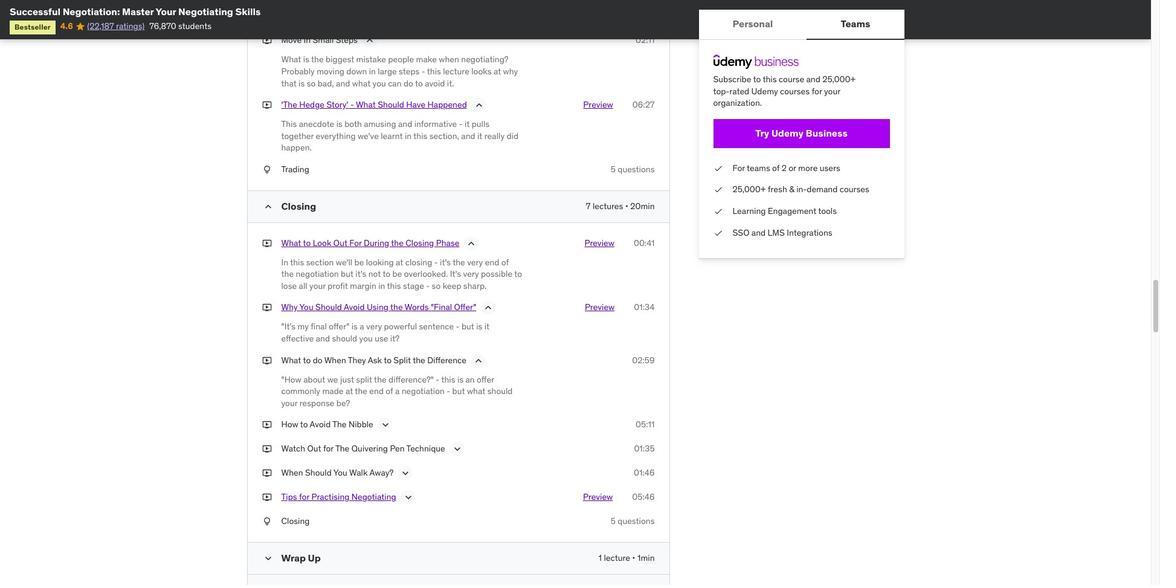 Task type: locate. For each thing, give the bounding box(es) containing it.
should inside "it's my final offer" is a very powerful sentence - but is it effective and should you use it?
[[332, 333, 357, 344]]

what
[[352, 78, 371, 89], [467, 386, 486, 397]]

5 for closing
[[611, 516, 616, 527]]

0 vertical spatial a
[[360, 321, 364, 332]]

0 vertical spatial questions
[[618, 164, 655, 175]]

0 vertical spatial 5
[[611, 164, 616, 175]]

0 vertical spatial in
[[304, 35, 311, 46]]

hide lecture description image right offer"
[[483, 302, 495, 314]]

05:46
[[632, 492, 655, 503]]

we
[[327, 374, 338, 385]]

1 horizontal spatial negotiating
[[352, 492, 396, 503]]

it left the pulls
[[465, 119, 470, 130]]

0 horizontal spatial you
[[300, 302, 314, 313]]

at down just at left bottom
[[346, 386, 353, 397]]

1 vertical spatial lecture
[[604, 552, 630, 563]]

xsmall image for 01:46
[[262, 467, 272, 479]]

1 horizontal spatial hide lecture description image
[[473, 355, 485, 367]]

1 vertical spatial you
[[359, 333, 373, 344]]

you right why
[[300, 302, 314, 313]]

it down the pulls
[[478, 130, 483, 141]]

5 questions up 20min
[[611, 164, 655, 175]]

what for look
[[281, 237, 301, 248]]

1 vertical spatial you
[[333, 467, 347, 478]]

mistake
[[356, 54, 386, 65]]

0 vertical spatial closing
[[281, 200, 316, 212]]

of inside "how about we just split the difference?" - this is an offer commonly made at the end of a negotiation - but what should your response be?
[[386, 386, 393, 397]]

1 horizontal spatial in
[[378, 280, 385, 291]]

subscribe to this course and 25,000+ top‑rated udemy courses for your organization.
[[714, 74, 856, 108]]

0 vertical spatial it
[[465, 119, 470, 130]]

0 horizontal spatial a
[[360, 321, 364, 332]]

but inside "it's my final offer" is a very powerful sentence - but is it effective and should you use it?
[[462, 321, 474, 332]]

0 horizontal spatial in
[[369, 66, 376, 77]]

subscribe
[[714, 74, 752, 85]]

"it's
[[281, 321, 296, 332]]

so down "overlooked."
[[432, 280, 441, 291]]

moving
[[317, 66, 345, 77]]

the down split on the bottom of the page
[[355, 386, 367, 397]]

negotiation inside "how about we just split the difference?" - this is an offer commonly made at the end of a negotiation - but what should your response be?
[[402, 386, 445, 397]]

and down final
[[316, 333, 330, 344]]

• left '1min'
[[632, 552, 636, 563]]

2
[[782, 162, 787, 173]]

out right the look
[[334, 237, 348, 248]]

show lecture description image right nibble
[[380, 419, 392, 431]]

is up probably
[[303, 54, 309, 65]]

small image for wrap up
[[262, 552, 274, 565]]

xsmall image
[[262, 99, 272, 111], [262, 164, 272, 176], [714, 184, 723, 196], [714, 206, 723, 217], [262, 237, 272, 249], [262, 355, 272, 366], [262, 516, 272, 528]]

0 vertical spatial of
[[773, 162, 780, 173]]

2 vertical spatial but
[[453, 386, 465, 397]]

tools
[[819, 206, 837, 216]]

1 horizontal spatial you
[[333, 467, 347, 478]]

1 vertical spatial small image
[[262, 552, 274, 565]]

the up moving
[[311, 54, 324, 65]]

sso and lms integrations
[[733, 227, 833, 238]]

0 horizontal spatial negotiating
[[178, 5, 233, 18]]

questions for closing
[[618, 516, 655, 527]]

1 questions from the top
[[618, 164, 655, 175]]

2 small image from the top
[[262, 552, 274, 565]]

0 horizontal spatial it
[[465, 119, 470, 130]]

end down split on the bottom of the page
[[370, 386, 384, 397]]

1 vertical spatial •
[[632, 552, 636, 563]]

"how about we just split the difference?" - this is an offer commonly made at the end of a negotiation - but what should your response be?
[[281, 374, 513, 408]]

1 horizontal spatial •
[[632, 552, 636, 563]]

what inside "how about we just split the difference?" - this is an offer commonly made at the end of a negotiation - but what should your response be?
[[467, 386, 486, 397]]

hide lecture description image right phase
[[466, 237, 478, 249]]

0 vertical spatial show lecture description image
[[380, 419, 392, 431]]

0 horizontal spatial at
[[346, 386, 353, 397]]

0 vertical spatial •
[[625, 200, 629, 211]]

1 5 questions from the top
[[611, 164, 655, 175]]

0 horizontal spatial negotiation
[[296, 269, 339, 279]]

0 horizontal spatial so
[[307, 78, 316, 89]]

for left teams
[[733, 162, 745, 173]]

1 vertical spatial your
[[310, 280, 326, 291]]

tab list
[[699, 10, 905, 40]]

0 vertical spatial in
[[369, 66, 376, 77]]

at inside what is the biggest mistake people make when negotiating? probably moving down in large steps - this lecture looks at why that is so bad, and what you can do to avoid it.
[[494, 66, 501, 77]]

this left stage
[[387, 280, 401, 291]]

when down "watch"
[[281, 467, 303, 478]]

should
[[378, 99, 404, 110], [316, 302, 342, 313], [305, 467, 332, 478]]

what down down
[[352, 78, 371, 89]]

hide lecture description image up offer
[[473, 355, 485, 367]]

hide lecture description image up the pulls
[[473, 99, 485, 111]]

udemy right the try
[[772, 127, 804, 139]]

use
[[375, 333, 388, 344]]

for right tips
[[299, 492, 310, 503]]

difference?"
[[389, 374, 434, 385]]

25,000+ up learning
[[733, 184, 766, 195]]

76,870
[[149, 21, 176, 32]]

should inside "how about we just split the difference?" - this is an offer commonly made at the end of a negotiation - but what should your response be?
[[488, 386, 513, 397]]

1 vertical spatial negotiating
[[352, 492, 396, 503]]

negotiation down difference?" at the left
[[402, 386, 445, 397]]

for up business at the right top of page
[[812, 86, 822, 96]]

• for closing
[[625, 200, 629, 211]]

1 vertical spatial out
[[307, 443, 321, 454]]

show lecture description image
[[380, 419, 392, 431], [400, 467, 412, 480], [402, 492, 414, 504]]

- inside this anecdote is both amusing and informative - it pulls together everything we've learnt in this section, and it really did happen.
[[459, 119, 463, 130]]

2 horizontal spatial of
[[773, 162, 780, 173]]

probably
[[281, 66, 315, 77]]

at left closing
[[396, 257, 403, 268]]

5 questions down 05:46 on the right bottom of page
[[611, 516, 655, 527]]

when
[[439, 54, 459, 65]]

fresh
[[768, 184, 787, 195]]

0 horizontal spatial of
[[386, 386, 393, 397]]

and inside what is the biggest mistake people make when negotiating? probably moving down in large steps - this lecture looks at why that is so bad, and what you can do to avoid it.
[[336, 78, 350, 89]]

1 horizontal spatial what
[[467, 386, 486, 397]]

1 horizontal spatial for
[[733, 162, 745, 173]]

to
[[753, 74, 761, 85], [415, 78, 423, 89], [303, 237, 311, 248], [383, 269, 391, 279], [515, 269, 522, 279], [303, 355, 311, 365], [384, 355, 392, 365], [300, 419, 308, 430]]

the up when should you walk away?
[[335, 443, 350, 454]]

words
[[405, 302, 429, 313]]

'the hedge story' - what should have happened button
[[281, 99, 467, 114]]

your inside in this section we'll be looking at closing - it's the very end of the negotiation but it's not to be overlooked. it's very possible to lose all your profit margin in this stage - so keep sharp.
[[310, 280, 326, 291]]

courses right demand
[[840, 184, 870, 195]]

questions down 05:46 on the right bottom of page
[[618, 516, 655, 527]]

is inside "how about we just split the difference?" - this is an offer commonly made at the end of a negotiation - but what should your response be?
[[458, 374, 464, 385]]

5 up lectures
[[611, 164, 616, 175]]

2 vertical spatial very
[[366, 321, 382, 332]]

a
[[360, 321, 364, 332], [395, 386, 400, 397]]

wrap
[[281, 552, 306, 564]]

1 vertical spatial udemy
[[772, 127, 804, 139]]

preview down lectures
[[585, 237, 615, 248]]

what is the biggest mistake people make when negotiating? probably moving down in large steps - this lecture looks at why that is so bad, and what you can do to avoid it.
[[281, 54, 518, 89]]

out
[[334, 237, 348, 248], [307, 443, 321, 454]]

in
[[304, 35, 311, 46], [281, 257, 288, 268]]

watch out for the quivering pen technique
[[281, 443, 445, 454]]

closing
[[281, 200, 316, 212], [406, 237, 434, 248], [281, 516, 310, 527]]

difference
[[427, 355, 467, 365]]

and down moving
[[336, 78, 350, 89]]

to inside subscribe to this course and 25,000+ top‑rated udemy courses for your organization.
[[753, 74, 761, 85]]

small
[[313, 35, 334, 46]]

your
[[825, 86, 841, 96], [310, 280, 326, 291], [281, 398, 298, 408]]

1 vertical spatial closing
[[406, 237, 434, 248]]

should up final
[[316, 302, 342, 313]]

02:11
[[636, 35, 655, 46]]

in right the learnt
[[405, 130, 412, 141]]

0 vertical spatial courses
[[780, 86, 810, 96]]

1 vertical spatial so
[[432, 280, 441, 291]]

0 vertical spatial very
[[467, 257, 483, 268]]

1 horizontal spatial when
[[324, 355, 346, 365]]

is left an
[[458, 374, 464, 385]]

or
[[789, 162, 797, 173]]

25,000+ inside subscribe to this course and 25,000+ top‑rated udemy courses for your organization.
[[823, 74, 856, 85]]

1 vertical spatial what
[[467, 386, 486, 397]]

1 vertical spatial 25,000+
[[733, 184, 766, 195]]

a inside "it's my final offer" is a very powerful sentence - but is it effective and should you use it?
[[360, 321, 364, 332]]

but inside "how about we just split the difference?" - this is an offer commonly made at the end of a negotiation - but what should your response be?
[[453, 386, 465, 397]]

0 vertical spatial when
[[324, 355, 346, 365]]

at left "why"
[[494, 66, 501, 77]]

0 horizontal spatial •
[[625, 200, 629, 211]]

preview left 05:46 on the right bottom of page
[[583, 492, 613, 503]]

1 horizontal spatial your
[[310, 280, 326, 291]]

5 up the 1 lecture • 1min
[[611, 516, 616, 527]]

show lecture description image down pen
[[402, 492, 414, 504]]

what down an
[[467, 386, 486, 397]]

why
[[503, 66, 518, 77]]

personal button
[[699, 10, 807, 39]]

of left the 2
[[773, 162, 780, 173]]

1 vertical spatial questions
[[618, 516, 655, 527]]

hide lecture description image
[[473, 99, 485, 111], [466, 237, 478, 249], [483, 302, 495, 314]]

• left 20min
[[625, 200, 629, 211]]

2 5 from the top
[[611, 516, 616, 527]]

questions up 20min
[[618, 164, 655, 175]]

but down we'll
[[341, 269, 354, 279]]

up
[[308, 552, 321, 564]]

hide lecture description image for 'the hedge story' - what should have happened
[[473, 99, 485, 111]]

lecture right 1
[[604, 552, 630, 563]]

1 vertical spatial of
[[502, 257, 509, 268]]

1 vertical spatial for
[[350, 237, 362, 248]]

preview for 05:46
[[583, 492, 613, 503]]

and right course
[[807, 74, 821, 85]]

negotiation
[[296, 269, 339, 279], [402, 386, 445, 397]]

- inside what is the biggest mistake people make when negotiating? probably moving down in large steps - this lecture looks at why that is so bad, and what you can do to avoid it.
[[422, 66, 425, 77]]

hide lecture description image
[[364, 35, 376, 47], [473, 355, 485, 367]]

show lecture description image right away?
[[400, 467, 412, 480]]

2 horizontal spatial at
[[494, 66, 501, 77]]

to right how
[[300, 419, 308, 430]]

1 vertical spatial negotiation
[[402, 386, 445, 397]]

negotiating inside tips for practising negotiating button
[[352, 492, 396, 503]]

your up business at the right top of page
[[825, 86, 841, 96]]

5 for trading
[[611, 164, 616, 175]]

1 horizontal spatial avoid
[[344, 302, 365, 313]]

1 vertical spatial the
[[335, 443, 350, 454]]

is down probably
[[299, 78, 305, 89]]

when should you walk away?
[[281, 467, 394, 478]]

1 vertical spatial at
[[396, 257, 403, 268]]

2 5 questions from the top
[[611, 516, 655, 527]]

when up we
[[324, 355, 346, 365]]

0 vertical spatial negotiating
[[178, 5, 233, 18]]

2 horizontal spatial for
[[812, 86, 822, 96]]

25,000+ right course
[[823, 74, 856, 85]]

0 vertical spatial hide lecture description image
[[364, 35, 376, 47]]

what inside what is the biggest mistake people make when negotiating? probably moving down in large steps - this lecture looks at why that is so bad, and what you can do to avoid it.
[[281, 54, 301, 65]]

it down sharp.
[[485, 321, 490, 332]]

1 horizontal spatial it's
[[440, 257, 451, 268]]

end up possible
[[485, 257, 499, 268]]

why
[[281, 302, 298, 313]]

courses down course
[[780, 86, 810, 96]]

sso
[[733, 227, 750, 238]]

hide lecture description image for what to do when they ask to split the difference
[[473, 355, 485, 367]]

steps
[[336, 35, 358, 46]]

udemy business image
[[714, 54, 799, 69]]

hedge
[[299, 99, 325, 110]]

1 small image from the top
[[262, 200, 274, 213]]

lose
[[281, 280, 297, 291]]

you inside what is the biggest mistake people make when negotiating? probably moving down in large steps - this lecture looks at why that is so bad, and what you can do to avoid it.
[[373, 78, 386, 89]]

in down mistake
[[369, 66, 376, 77]]

0 horizontal spatial what
[[352, 78, 371, 89]]

"how
[[281, 374, 302, 385]]

what left the look
[[281, 237, 301, 248]]

in down not
[[378, 280, 385, 291]]

small image
[[262, 200, 274, 213], [262, 552, 274, 565]]

1 vertical spatial it
[[478, 130, 483, 141]]

the left nibble
[[333, 419, 347, 430]]

0 vertical spatial should
[[332, 333, 357, 344]]

end
[[485, 257, 499, 268], [370, 386, 384, 397]]

2 horizontal spatial in
[[405, 130, 412, 141]]

amusing
[[364, 119, 396, 130]]

this up avoid
[[427, 66, 441, 77]]

2 vertical spatial of
[[386, 386, 393, 397]]

hide lecture description image for what to look out for during the closing phase
[[466, 237, 478, 249]]

small image for closing
[[262, 200, 274, 213]]

1 horizontal spatial it
[[478, 130, 483, 141]]

1 vertical spatial 5 questions
[[611, 516, 655, 527]]

0 vertical spatial 25,000+
[[823, 74, 856, 85]]

your right all
[[310, 280, 326, 291]]

what up "how
[[281, 355, 301, 365]]

0 vertical spatial for
[[812, 86, 822, 96]]

the for for
[[335, 443, 350, 454]]

practising
[[312, 492, 350, 503]]

0 vertical spatial out
[[334, 237, 348, 248]]

and down the pulls
[[461, 130, 475, 141]]

1 vertical spatial avoid
[[310, 419, 331, 430]]

in inside what is the biggest mistake people make when negotiating? probably moving down in large steps - this lecture looks at why that is so bad, and what you can do to avoid it.
[[369, 66, 376, 77]]

2 horizontal spatial it
[[485, 321, 490, 332]]

a down difference?" at the left
[[395, 386, 400, 397]]

closing down the trading
[[281, 200, 316, 212]]

0 vertical spatial the
[[333, 419, 347, 430]]

1 horizontal spatial end
[[485, 257, 499, 268]]

2 questions from the top
[[618, 516, 655, 527]]

- inside "it's my final offer" is a very powerful sentence - but is it effective and should you use it?
[[456, 321, 460, 332]]

we've
[[358, 130, 379, 141]]

skills
[[235, 5, 261, 18]]

hide lecture description image up mistake
[[364, 35, 376, 47]]

so left bad,
[[307, 78, 316, 89]]

the
[[333, 419, 347, 430], [335, 443, 350, 454]]

negotiating down away?
[[352, 492, 396, 503]]

1 horizontal spatial 25,000+
[[823, 74, 856, 85]]

1 horizontal spatial be
[[393, 269, 402, 279]]

all
[[299, 280, 308, 291]]

should up 'practising' at the left of page
[[305, 467, 332, 478]]

0 vertical spatial what
[[352, 78, 371, 89]]

for down how to avoid the nibble
[[323, 443, 334, 454]]

0 horizontal spatial in
[[281, 257, 288, 268]]

01:46
[[634, 467, 655, 478]]

0 vertical spatial avoid
[[344, 302, 365, 313]]

0 horizontal spatial avoid
[[310, 419, 331, 430]]

1 5 from the top
[[611, 164, 616, 175]]

students
[[178, 21, 212, 32]]

1
[[599, 552, 602, 563]]

teams button
[[807, 10, 905, 39]]

section,
[[430, 130, 459, 141]]

to inside what to look out for during the closing phase button
[[303, 237, 311, 248]]

1 horizontal spatial a
[[395, 386, 400, 397]]

your
[[156, 5, 176, 18]]

0 vertical spatial but
[[341, 269, 354, 279]]

1 vertical spatial in
[[281, 257, 288, 268]]

preview for 01:34
[[585, 302, 615, 313]]

xsmall image for 05:11
[[262, 419, 272, 431]]

you down "large"
[[373, 78, 386, 89]]

what inside what is the biggest mistake people make when negotiating? probably moving down in large steps - this lecture looks at why that is so bad, and what you can do to avoid it.
[[352, 78, 371, 89]]

0 vertical spatial udemy
[[752, 86, 778, 96]]

in up lose
[[281, 257, 288, 268]]

be down looking
[[393, 269, 402, 279]]

and inside "it's my final offer" is a very powerful sentence - but is it effective and should you use it?
[[316, 333, 330, 344]]

0 vertical spatial do
[[404, 78, 413, 89]]

you left use
[[359, 333, 373, 344]]

what
[[281, 54, 301, 65], [356, 99, 376, 110], [281, 237, 301, 248], [281, 355, 301, 365]]

1 horizontal spatial do
[[404, 78, 413, 89]]

2 vertical spatial your
[[281, 398, 298, 408]]

lecture
[[443, 66, 470, 77], [604, 552, 630, 563]]

an
[[466, 374, 475, 385]]

closing for 5 questions
[[281, 516, 310, 527]]

0 horizontal spatial your
[[281, 398, 298, 408]]

to left the look
[[303, 237, 311, 248]]

should down can
[[378, 99, 404, 110]]

25,000+ fresh & in-demand courses
[[733, 184, 870, 195]]

xsmall image
[[262, 35, 272, 47], [714, 162, 723, 174], [714, 227, 723, 239], [262, 302, 272, 314], [262, 419, 272, 431], [262, 443, 272, 455], [262, 467, 272, 479], [262, 492, 272, 504]]

show lecture description image for how to avoid the nibble
[[380, 419, 392, 431]]

but
[[341, 269, 354, 279], [462, 321, 474, 332], [453, 386, 465, 397]]

1 vertical spatial 5
[[611, 516, 616, 527]]

of down difference?" at the left
[[386, 386, 393, 397]]

for
[[733, 162, 745, 173], [350, 237, 362, 248]]

the right the during on the top of the page
[[391, 237, 404, 248]]

so inside in this section we'll be looking at closing - it's the very end of the negotiation but it's not to be overlooked. it's very possible to lose all your profit margin in this stage - so keep sharp.
[[432, 280, 441, 291]]

it's up margin
[[356, 269, 367, 279]]

0 vertical spatial small image
[[262, 200, 274, 213]]

response
[[300, 398, 335, 408]]

2 vertical spatial closing
[[281, 516, 310, 527]]

0 vertical spatial so
[[307, 78, 316, 89]]

but down offer"
[[462, 321, 474, 332]]

try
[[756, 127, 770, 139]]

move
[[281, 35, 302, 46]]

5 questions for trading
[[611, 164, 655, 175]]

(22,187 ratings)
[[87, 21, 145, 32]]

course
[[779, 74, 805, 85]]

-
[[422, 66, 425, 77], [351, 99, 354, 110], [459, 119, 463, 130], [434, 257, 438, 268], [426, 280, 430, 291], [456, 321, 460, 332], [436, 374, 440, 385], [447, 386, 450, 397]]

"final
[[431, 302, 452, 313]]

it's up it's
[[440, 257, 451, 268]]

profit
[[328, 280, 348, 291]]

successful
[[10, 5, 61, 18]]

courses
[[780, 86, 810, 96], [840, 184, 870, 195]]

1 vertical spatial but
[[462, 321, 474, 332]]

1 horizontal spatial courses
[[840, 184, 870, 195]]

this inside what is the biggest mistake people make when negotiating? probably moving down in large steps - this lecture looks at why that is so bad, and what you can do to avoid it.
[[427, 66, 441, 77]]

bad,
[[318, 78, 334, 89]]

what for the
[[281, 54, 301, 65]]

your down commonly
[[281, 398, 298, 408]]

to down steps
[[415, 78, 423, 89]]

0 horizontal spatial when
[[281, 467, 303, 478]]

of up possible
[[502, 257, 509, 268]]

this left course
[[763, 74, 777, 85]]

to right ask
[[384, 355, 392, 365]]

this inside this anecdote is both amusing and informative - it pulls together everything we've learnt in this section, and it really did happen.
[[414, 130, 428, 141]]

2 vertical spatial hide lecture description image
[[483, 302, 495, 314]]

but down difference
[[453, 386, 465, 397]]

negotiating up students
[[178, 5, 233, 18]]

a right offer"
[[360, 321, 364, 332]]

more
[[799, 162, 818, 173]]



Task type: describe. For each thing, give the bounding box(es) containing it.
try udemy business
[[756, 127, 848, 139]]

learning engagement tools
[[733, 206, 837, 216]]

negotiation inside in this section we'll be looking at closing - it's the very end of the negotiation but it's not to be overlooked. it's very possible to lose all your profit margin in this stage - so keep sharp.
[[296, 269, 339, 279]]

possible
[[481, 269, 513, 279]]

do inside what is the biggest mistake people make when negotiating? probably moving down in large steps - this lecture looks at why that is so bad, and what you can do to avoid it.
[[404, 78, 413, 89]]

what to do when they ask to split the difference
[[281, 355, 467, 365]]

the up lose
[[281, 269, 294, 279]]

teams
[[841, 18, 871, 30]]

successful negotiation: master your negotiating skills
[[10, 5, 261, 18]]

end inside in this section we'll be looking at closing - it's the very end of the negotiation but it's not to be overlooked. it's very possible to lose all your profit margin in this stage - so keep sharp.
[[485, 257, 499, 268]]

the right split on the bottom of the page
[[374, 374, 387, 385]]

1 horizontal spatial in
[[304, 35, 311, 46]]

personal
[[733, 18, 773, 30]]

hide lecture description image for why you should avoid using the words "final offer"
[[483, 302, 495, 314]]

in inside in this section we'll be looking at closing - it's the very end of the negotiation but it's not to be overlooked. it's very possible to lose all your profit margin in this stage - so keep sharp.
[[281, 257, 288, 268]]

for inside subscribe to this course and 25,000+ top‑rated udemy courses for your organization.
[[812, 86, 822, 96]]

people
[[388, 54, 414, 65]]

pen
[[390, 443, 405, 454]]

what to look out for during the closing phase button
[[281, 237, 460, 252]]

this inside subscribe to this course and 25,000+ top‑rated udemy courses for your organization.
[[763, 74, 777, 85]]

you inside button
[[300, 302, 314, 313]]

&
[[790, 184, 795, 195]]

split
[[356, 374, 372, 385]]

for inside button
[[299, 492, 310, 503]]

to right possible
[[515, 269, 522, 279]]

this
[[281, 119, 297, 130]]

is inside this anecdote is both amusing and informative - it pulls together everything we've learnt in this section, and it really did happen.
[[336, 119, 343, 130]]

show lecture description image
[[451, 443, 463, 455]]

5 questions for closing
[[611, 516, 655, 527]]

to up about at bottom left
[[303, 355, 311, 365]]

split
[[394, 355, 411, 365]]

and right sso on the right of the page
[[752, 227, 766, 238]]

udemy inside subscribe to this course and 25,000+ top‑rated udemy courses for your organization.
[[752, 86, 778, 96]]

preview for 06:27
[[584, 99, 613, 110]]

to right not
[[383, 269, 391, 279]]

lms
[[768, 227, 785, 238]]

0 vertical spatial should
[[378, 99, 404, 110]]

my
[[298, 321, 309, 332]]

xsmall image for 01:34
[[262, 302, 272, 314]]

what up the both
[[356, 99, 376, 110]]

why you should avoid using the words "final offer" button
[[281, 302, 476, 316]]

the up it's
[[453, 257, 465, 268]]

walk
[[349, 467, 368, 478]]

that
[[281, 78, 297, 89]]

you inside "it's my final offer" is a very powerful sentence - but is it effective and should you use it?
[[359, 333, 373, 344]]

end inside "how about we just split the difference?" - this is an offer commonly made at the end of a negotiation - but what should your response be?
[[370, 386, 384, 397]]

closing for 7 lectures
[[281, 200, 316, 212]]

"it's my final offer" is a very powerful sentence - but is it effective and should you use it?
[[281, 321, 490, 344]]

(22,187
[[87, 21, 114, 32]]

- inside button
[[351, 99, 354, 110]]

lecture inside what is the biggest mistake people make when negotiating? probably moving down in large steps - this lecture looks at why that is so bad, and what you can do to avoid it.
[[443, 66, 470, 77]]

this left "section"
[[290, 257, 304, 268]]

xsmall image for 05:46
[[262, 492, 272, 504]]

demand
[[807, 184, 838, 195]]

hide lecture description image for move in small steps
[[364, 35, 376, 47]]

look
[[313, 237, 332, 248]]

final
[[311, 321, 327, 332]]

really
[[485, 130, 505, 141]]

in inside this anecdote is both amusing and informative - it pulls together everything we've learnt in this section, and it really did happen.
[[405, 130, 412, 141]]

section
[[306, 257, 334, 268]]

offer
[[477, 374, 494, 385]]

0 horizontal spatial be
[[355, 257, 364, 268]]

effective
[[281, 333, 314, 344]]

courses inside subscribe to this course and 25,000+ top‑rated udemy courses for your organization.
[[780, 86, 810, 96]]

technique
[[407, 443, 445, 454]]

how
[[281, 419, 298, 430]]

1 vertical spatial be
[[393, 269, 402, 279]]

how to avoid the nibble
[[281, 419, 373, 430]]

bestseller
[[15, 23, 51, 32]]

happen.
[[281, 142, 312, 153]]

engagement
[[768, 206, 817, 216]]

closing inside button
[[406, 237, 434, 248]]

it's
[[450, 269, 461, 279]]

what to look out for during the closing phase
[[281, 237, 460, 248]]

is right offer"
[[352, 321, 358, 332]]

0 horizontal spatial 25,000+
[[733, 184, 766, 195]]

business
[[806, 127, 848, 139]]

so inside what is the biggest mistake people make when negotiating? probably moving down in large steps - this lecture looks at why that is so bad, and what you can do to avoid it.
[[307, 78, 316, 89]]

to inside what is the biggest mistake people make when negotiating? probably moving down in large steps - this lecture looks at why that is so bad, and what you can do to avoid it.
[[415, 78, 423, 89]]

at inside "how about we just split the difference?" - this is an offer commonly made at the end of a negotiation - but what should your response be?
[[346, 386, 353, 397]]

and inside subscribe to this course and 25,000+ top‑rated udemy courses for your organization.
[[807, 74, 821, 85]]

0 horizontal spatial do
[[313, 355, 323, 365]]

it?
[[390, 333, 400, 344]]

made
[[322, 386, 344, 397]]

master
[[122, 5, 154, 18]]

a inside "how about we just split the difference?" - this is an offer commonly made at the end of a negotiation - but what should your response be?
[[395, 386, 400, 397]]

it inside "it's my final offer" is a very powerful sentence - but is it effective and should you use it?
[[485, 321, 490, 332]]

what for do
[[281, 355, 301, 365]]

avoid
[[425, 78, 445, 89]]

out inside button
[[334, 237, 348, 248]]

the inside what is the biggest mistake people make when negotiating? probably moving down in large steps - this lecture looks at why that is so bad, and what you can do to avoid it.
[[311, 54, 324, 65]]

2 vertical spatial show lecture description image
[[402, 492, 414, 504]]

of inside in this section we'll be looking at closing - it's the very end of the negotiation but it's not to be overlooked. it's very possible to lose all your profit margin in this stage - so keep sharp.
[[502, 257, 509, 268]]

it.
[[447, 78, 454, 89]]

the right using
[[390, 302, 403, 313]]

this anecdote is both amusing and informative - it pulls together everything we've learnt in this section, and it really did happen.
[[281, 119, 519, 153]]

the right split
[[413, 355, 425, 365]]

1 horizontal spatial for
[[323, 443, 334, 454]]

ratings)
[[116, 21, 145, 32]]

xsmall image for 01:35
[[262, 443, 272, 455]]

for teams of 2 or more users
[[733, 162, 841, 173]]

1 vertical spatial should
[[316, 302, 342, 313]]

happened
[[428, 99, 467, 110]]

away?
[[370, 467, 394, 478]]

tab list containing personal
[[699, 10, 905, 40]]

questions for trading
[[618, 164, 655, 175]]

the for avoid
[[333, 419, 347, 430]]

tips for practising negotiating button
[[281, 492, 396, 506]]

learnt
[[381, 130, 403, 141]]

together
[[281, 130, 314, 141]]

your inside "how about we just split the difference?" - this is an offer commonly made at the end of a negotiation - but what should your response be?
[[281, 398, 298, 408]]

avoid inside button
[[344, 302, 365, 313]]

xsmall image for 02:11
[[262, 35, 272, 47]]

show lecture description image for when should you walk away?
[[400, 467, 412, 480]]

1 vertical spatial when
[[281, 467, 303, 478]]

tips
[[281, 492, 297, 503]]

in this section we'll be looking at closing - it's the very end of the negotiation but it's not to be overlooked. it's very possible to lose all your profit margin in this stage - so keep sharp.
[[281, 257, 522, 291]]

but inside in this section we'll be looking at closing - it's the very end of the negotiation but it's not to be overlooked. it's very possible to lose all your profit margin in this stage - so keep sharp.
[[341, 269, 354, 279]]

in-
[[797, 184, 807, 195]]

have
[[406, 99, 426, 110]]

• for wrap up
[[632, 552, 636, 563]]

for inside button
[[350, 237, 362, 248]]

make
[[416, 54, 437, 65]]

tips for practising negotiating
[[281, 492, 396, 503]]

very inside "it's my final offer" is a very powerful sentence - but is it effective and should you use it?
[[366, 321, 382, 332]]

your inside subscribe to this course and 25,000+ top‑rated udemy courses for your organization.
[[825, 86, 841, 96]]

at inside in this section we'll be looking at closing - it's the very end of the negotiation but it's not to be overlooked. it's very possible to lose all your profit margin in this stage - so keep sharp.
[[396, 257, 403, 268]]

1 vertical spatial courses
[[840, 184, 870, 195]]

closing
[[405, 257, 432, 268]]

is down offer"
[[476, 321, 483, 332]]

and up the learnt
[[398, 119, 412, 130]]

1 vertical spatial very
[[463, 269, 479, 279]]

1 vertical spatial it's
[[356, 269, 367, 279]]

01:35
[[634, 443, 655, 454]]

learning
[[733, 206, 766, 216]]

negotiation:
[[63, 5, 120, 18]]

during
[[364, 237, 389, 248]]

05:11
[[636, 419, 655, 430]]

00:41
[[634, 237, 655, 248]]

01:34
[[634, 302, 655, 313]]

did
[[507, 130, 519, 141]]

why you should avoid using the words "final offer"
[[281, 302, 476, 313]]

trading
[[281, 164, 309, 175]]

overlooked.
[[404, 269, 448, 279]]

not
[[369, 269, 381, 279]]

users
[[820, 162, 841, 173]]

both
[[345, 119, 362, 130]]

7 lectures • 20min
[[586, 200, 655, 211]]

they
[[348, 355, 366, 365]]

'the
[[281, 99, 297, 110]]

everything
[[316, 130, 356, 141]]

offer"
[[454, 302, 476, 313]]

in inside in this section we'll be looking at closing - it's the very end of the negotiation but it's not to be overlooked. it's very possible to lose all your profit margin in this stage - so keep sharp.
[[378, 280, 385, 291]]

watch
[[281, 443, 305, 454]]

2 vertical spatial should
[[305, 467, 332, 478]]

preview for 00:41
[[585, 237, 615, 248]]

move in small steps
[[281, 35, 358, 46]]

0 vertical spatial it's
[[440, 257, 451, 268]]

1 horizontal spatial lecture
[[604, 552, 630, 563]]

this inside "how about we just split the difference?" - this is an offer commonly made at the end of a negotiation - but what should your response be?
[[442, 374, 455, 385]]

sentence
[[419, 321, 454, 332]]



Task type: vqa. For each thing, say whether or not it's contained in the screenshot.
All
yes



